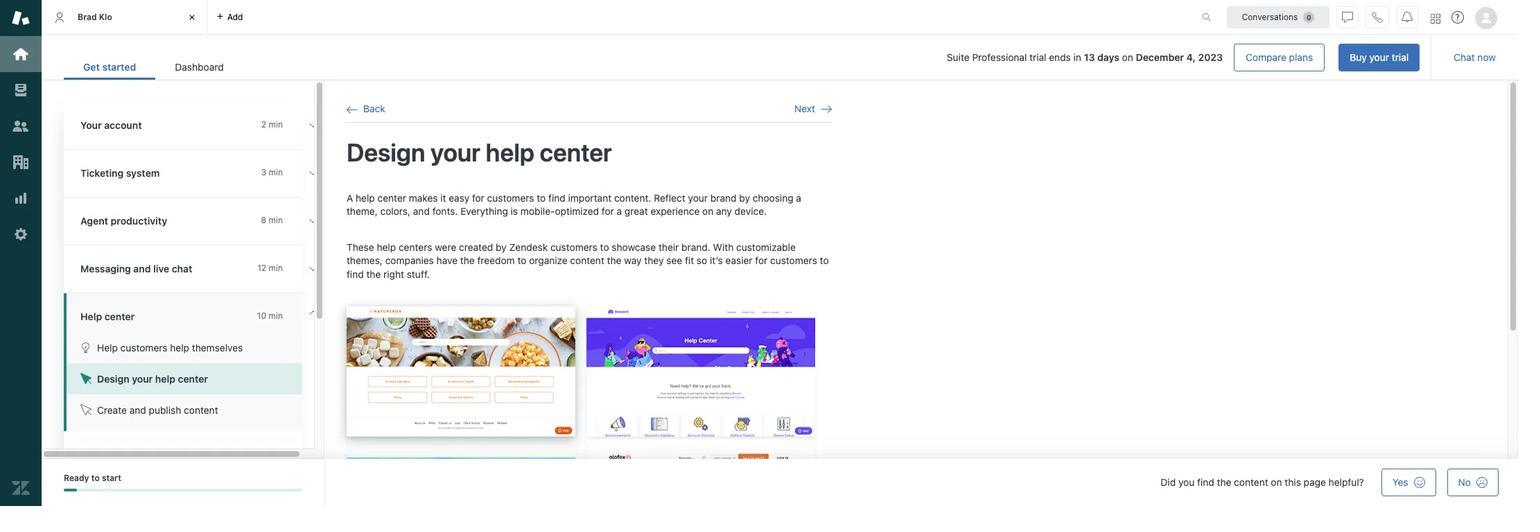 Task type: vqa. For each thing, say whether or not it's contained in the screenshot.


Task type: describe. For each thing, give the bounding box(es) containing it.
on inside footer
[[1272, 476, 1283, 488]]

messaging
[[80, 263, 131, 275]]

easy
[[449, 192, 470, 204]]

center inside a help center makes it easy for customers to find important content. reflect your brand by choosing a theme, colors, and fonts. everything is mobile-optimized for a great experience on any device.
[[378, 192, 406, 204]]

ready
[[64, 473, 89, 483]]

brad klo tab
[[42, 0, 208, 35]]

design inside button
[[97, 373, 129, 385]]

center inside button
[[178, 373, 208, 385]]

helpful?
[[1329, 476, 1365, 488]]

fit
[[685, 255, 694, 267]]

created
[[459, 241, 493, 253]]

it
[[441, 192, 446, 204]]

content inside these help centers were created by zendesk customers to showcase their brand. with customizable themes, companies have the freedom to organize content the way they see fit so it's easier for customers to find the right stuff.
[[570, 255, 605, 267]]

chat now button
[[1443, 44, 1508, 71]]

centers
[[399, 241, 432, 253]]

4,
[[1187, 51, 1196, 63]]

content.
[[614, 192, 652, 204]]

buy
[[1350, 51, 1367, 63]]

help customers help themselves
[[97, 342, 243, 354]]

chat now
[[1455, 51, 1497, 63]]

the left way
[[607, 255, 622, 267]]

design your help center inside content-title region
[[347, 138, 612, 167]]

brand.
[[682, 241, 711, 253]]

were
[[435, 241, 457, 253]]

12 min
[[258, 263, 283, 273]]

system
[[126, 167, 160, 179]]

account
[[104, 119, 142, 131]]

themselves
[[192, 342, 243, 354]]

design inside content-title region
[[347, 138, 425, 167]]

plesk help center built using zendesk. image
[[347, 450, 576, 506]]

design your help center inside button
[[97, 373, 208, 385]]

freedom
[[478, 255, 515, 267]]

messaging and live chat
[[80, 263, 192, 275]]

and for messaging and live chat
[[133, 263, 151, 275]]

8 min
[[261, 215, 283, 225]]

1 vertical spatial for
[[602, 205, 614, 217]]

compare plans button
[[1235, 44, 1326, 71]]

add
[[227, 11, 243, 22]]

your inside a help center makes it easy for customers to find important content. reflect your brand by choosing a theme, colors, and fonts. everything is mobile-optimized for a great experience on any device.
[[688, 192, 708, 204]]

reflect
[[654, 192, 686, 204]]

compare
[[1246, 51, 1287, 63]]

discord help center built using zendesk. image
[[587, 306, 816, 437]]

button displays agent's chat status as invisible. image
[[1343, 11, 1354, 23]]

device.
[[735, 205, 767, 217]]

min for agent productivity
[[269, 215, 283, 225]]

the down created
[[460, 255, 475, 267]]

glofox help center built using zendesk. image
[[587, 450, 816, 506]]

min for reporting and analytics
[[269, 449, 283, 459]]

reporting image
[[12, 189, 30, 207]]

colors,
[[380, 205, 411, 217]]

productivity
[[111, 215, 167, 227]]

customizable
[[737, 241, 796, 253]]

started
[[102, 61, 136, 73]]

organizations image
[[12, 153, 30, 171]]

you
[[1179, 476, 1195, 488]]

organize
[[529, 255, 568, 267]]

add button
[[208, 0, 251, 34]]

customers image
[[12, 117, 30, 135]]

reporting and analytics heading
[[64, 431, 327, 479]]

publish
[[149, 404, 181, 416]]

for inside these help centers were created by zendesk customers to showcase their brand. with customizable themes, companies have the freedom to organize content the way they see fit so it's easier for customers to find the right stuff.
[[756, 255, 768, 267]]

analytics
[[149, 449, 191, 461]]

progress bar image
[[64, 489, 77, 492]]

dashboard tab
[[156, 54, 243, 80]]

section containing suite professional trial ends in
[[254, 44, 1421, 71]]

brand
[[711, 192, 737, 204]]

next button
[[795, 103, 832, 115]]

chat
[[1455, 51, 1476, 63]]

plans
[[1290, 51, 1314, 63]]

start
[[102, 473, 121, 483]]

content-title region
[[347, 137, 832, 169]]

2 min
[[261, 119, 283, 130]]

they
[[645, 255, 664, 267]]

naturebox help center built using zendesk. image
[[347, 306, 576, 437]]

region containing a help center makes it easy for customers to find important content. reflect your brand by choosing a theme, colors, and fonts. everything is mobile-optimized for a great experience on any device.
[[347, 191, 832, 506]]

ends
[[1050, 51, 1071, 63]]

help inside content-title region
[[486, 138, 535, 167]]

klo
[[99, 12, 112, 22]]

close image
[[185, 10, 199, 24]]

next
[[795, 103, 816, 114]]

1 horizontal spatial a
[[796, 192, 802, 204]]

this
[[1285, 476, 1302, 488]]

did you find the content on this page helpful?
[[1161, 476, 1365, 488]]

zendesk image
[[12, 479, 30, 497]]

mobile-
[[521, 205, 555, 217]]

help inside help customers help themselves button
[[170, 342, 189, 354]]

customers inside a help center makes it easy for customers to find important content. reflect your brand by choosing a theme, colors, and fonts. everything is mobile-optimized for a great experience on any device.
[[487, 192, 534, 204]]

and inside a help center makes it easy for customers to find important content. reflect your brand by choosing a theme, colors, and fonts. everything is mobile-optimized for a great experience on any device.
[[413, 205, 430, 217]]

3
[[261, 167, 266, 178]]

with
[[713, 241, 734, 253]]

12
[[258, 263, 266, 273]]

companies
[[385, 255, 434, 267]]

by inside a help center makes it easy for customers to find important content. reflect your brand by choosing a theme, colors, and fonts. everything is mobile-optimized for a great experience on any device.
[[740, 192, 750, 204]]

chat
[[172, 263, 192, 275]]

4 min
[[261, 449, 283, 459]]

trial for professional
[[1030, 51, 1047, 63]]

days
[[1098, 51, 1120, 63]]

their
[[659, 241, 679, 253]]

everything
[[461, 205, 508, 217]]

progress-bar progress bar
[[64, 489, 302, 492]]

and for create and publish content
[[130, 404, 146, 416]]

zendesk
[[509, 241, 548, 253]]



Task type: locate. For each thing, give the bounding box(es) containing it.
10
[[257, 311, 266, 321]]

1 vertical spatial a
[[617, 205, 622, 217]]

min for help center
[[269, 311, 283, 321]]

find right you
[[1198, 476, 1215, 488]]

center inside content-title region
[[540, 138, 612, 167]]

2
[[261, 119, 266, 130]]

section
[[254, 44, 1421, 71]]

4
[[261, 449, 266, 459]]

your up "create and publish content"
[[132, 373, 153, 385]]

now
[[1478, 51, 1497, 63]]

tab list containing get started
[[64, 54, 243, 80]]

customers down help center
[[120, 342, 168, 354]]

min right the 3 on the top left of page
[[269, 167, 283, 178]]

design
[[347, 138, 425, 167], [97, 373, 129, 385]]

2 horizontal spatial on
[[1272, 476, 1283, 488]]

yes button
[[1382, 469, 1437, 497]]

important
[[568, 192, 612, 204]]

1 vertical spatial by
[[496, 241, 507, 253]]

help inside button
[[97, 342, 118, 354]]

design up create
[[97, 373, 129, 385]]

a left great
[[617, 205, 622, 217]]

your account
[[80, 119, 142, 131]]

professional
[[973, 51, 1027, 63]]

min inside agent productivity heading
[[269, 215, 283, 225]]

fonts.
[[433, 205, 458, 217]]

min for ticketing system
[[269, 167, 283, 178]]

trial for your
[[1393, 51, 1409, 63]]

and left the analytics
[[129, 449, 146, 461]]

0 vertical spatial design
[[347, 138, 425, 167]]

1 horizontal spatial on
[[1123, 51, 1134, 63]]

1 vertical spatial design
[[97, 373, 129, 385]]

and for reporting and analytics
[[129, 449, 146, 461]]

december
[[1136, 51, 1185, 63]]

the right you
[[1218, 476, 1232, 488]]

dashboard
[[175, 61, 224, 73]]

0 vertical spatial by
[[740, 192, 750, 204]]

help down help center
[[97, 342, 118, 354]]

design down back
[[347, 138, 425, 167]]

0 horizontal spatial design
[[97, 373, 129, 385]]

0 horizontal spatial for
[[472, 192, 485, 204]]

min for your account
[[269, 119, 283, 130]]

tabs tab list
[[42, 0, 1188, 35]]

your up easy
[[431, 138, 481, 167]]

1 vertical spatial find
[[347, 268, 364, 280]]

notifications image
[[1402, 11, 1413, 23]]

by up freedom
[[496, 241, 507, 253]]

0 horizontal spatial design your help center
[[97, 373, 208, 385]]

have
[[437, 255, 458, 267]]

create and publish content
[[97, 404, 218, 416]]

0 horizontal spatial trial
[[1030, 51, 1047, 63]]

3 min from the top
[[269, 215, 283, 225]]

the
[[460, 255, 475, 267], [607, 255, 622, 267], [367, 268, 381, 280], [1218, 476, 1232, 488]]

help up the is
[[486, 138, 535, 167]]

content right organize
[[570, 255, 605, 267]]

trial left ends
[[1030, 51, 1047, 63]]

see
[[667, 255, 683, 267]]

2 min from the top
[[269, 167, 283, 178]]

any
[[716, 205, 732, 217]]

help inside design your help center button
[[155, 373, 175, 385]]

13
[[1085, 51, 1095, 63]]

help up publish
[[155, 373, 175, 385]]

min right 12
[[269, 263, 283, 273]]

2 horizontal spatial content
[[1235, 476, 1269, 488]]

0 horizontal spatial find
[[347, 268, 364, 280]]

great
[[625, 205, 648, 217]]

center up the important
[[540, 138, 612, 167]]

December 4, 2023 text field
[[1136, 51, 1223, 63]]

choosing
[[753, 192, 794, 204]]

help for help center
[[80, 311, 102, 323]]

and inside button
[[130, 404, 146, 416]]

zendesk products image
[[1431, 14, 1441, 23]]

center down the messaging
[[105, 311, 135, 323]]

stuff.
[[407, 268, 430, 280]]

help
[[486, 138, 535, 167], [356, 192, 375, 204], [377, 241, 396, 253], [170, 342, 189, 354], [155, 373, 175, 385]]

ticketing
[[80, 167, 124, 179]]

min
[[269, 119, 283, 130], [269, 167, 283, 178], [269, 215, 283, 225], [269, 263, 283, 273], [269, 311, 283, 321], [269, 449, 283, 459]]

way
[[624, 255, 642, 267]]

customers up the is
[[487, 192, 534, 204]]

agent
[[80, 215, 108, 227]]

tab list
[[64, 54, 243, 80]]

so
[[697, 255, 708, 267]]

1 horizontal spatial content
[[570, 255, 605, 267]]

themes,
[[347, 255, 383, 267]]

0 horizontal spatial a
[[617, 205, 622, 217]]

1 horizontal spatial for
[[602, 205, 614, 217]]

showcase
[[612, 241, 656, 253]]

create
[[97, 404, 127, 416]]

help up "themes,"
[[377, 241, 396, 253]]

a
[[347, 192, 353, 204]]

region
[[347, 191, 832, 506]]

1 horizontal spatial design your help center
[[347, 138, 612, 167]]

4 min from the top
[[269, 263, 283, 273]]

design your help center button
[[67, 363, 302, 395]]

to inside a help center makes it easy for customers to find important content. reflect your brand by choosing a theme, colors, and fonts. everything is mobile-optimized for a great experience on any device.
[[537, 192, 546, 204]]

your account heading
[[64, 102, 327, 150]]

to inside footer
[[91, 473, 100, 483]]

0 horizontal spatial content
[[184, 404, 218, 416]]

0 horizontal spatial by
[[496, 241, 507, 253]]

footer containing did you find the content on this page helpful?
[[42, 459, 1519, 506]]

min inside help center 'heading'
[[269, 311, 283, 321]]

1 min from the top
[[269, 119, 283, 130]]

0 vertical spatial on
[[1123, 51, 1134, 63]]

admin image
[[12, 225, 30, 243]]

trial
[[1030, 51, 1047, 63], [1393, 51, 1409, 63]]

messaging and live chat heading
[[64, 246, 327, 293]]

1 horizontal spatial trial
[[1393, 51, 1409, 63]]

1 horizontal spatial by
[[740, 192, 750, 204]]

1 horizontal spatial find
[[549, 192, 566, 204]]

find inside a help center makes it easy for customers to find important content. reflect your brand by choosing a theme, colors, and fonts. everything is mobile-optimized for a great experience on any device.
[[549, 192, 566, 204]]

help center heading
[[64, 293, 327, 332]]

help up design your help center button at the bottom
[[170, 342, 189, 354]]

get started
[[83, 61, 136, 73]]

your inside content-title region
[[431, 138, 481, 167]]

in
[[1074, 51, 1082, 63]]

a right choosing
[[796, 192, 802, 204]]

get started image
[[12, 45, 30, 63]]

the down "themes,"
[[367, 268, 381, 280]]

find inside these help centers were created by zendesk customers to showcase their brand. with customizable themes, companies have the freedom to organize content the way they see fit so it's easier for customers to find the right stuff.
[[347, 268, 364, 280]]

2 trial from the left
[[1393, 51, 1409, 63]]

agent productivity
[[80, 215, 167, 227]]

2 horizontal spatial for
[[756, 255, 768, 267]]

find up mobile-
[[549, 192, 566, 204]]

agent productivity heading
[[64, 198, 327, 246]]

ticketing system
[[80, 167, 160, 179]]

1 vertical spatial help
[[97, 342, 118, 354]]

0 vertical spatial for
[[472, 192, 485, 204]]

min inside ticketing system heading
[[269, 167, 283, 178]]

your left brand
[[688, 192, 708, 204]]

for down the important
[[602, 205, 614, 217]]

0 vertical spatial design your help center
[[347, 138, 612, 167]]

2 vertical spatial on
[[1272, 476, 1283, 488]]

find down "themes,"
[[347, 268, 364, 280]]

center
[[540, 138, 612, 167], [378, 192, 406, 204], [105, 311, 135, 323], [178, 373, 208, 385]]

0 vertical spatial content
[[570, 255, 605, 267]]

easier
[[726, 255, 753, 267]]

reporting and analytics
[[80, 449, 191, 461]]

2 vertical spatial for
[[756, 255, 768, 267]]

for up everything
[[472, 192, 485, 204]]

center up colors,
[[378, 192, 406, 204]]

optimized
[[555, 205, 599, 217]]

customers down customizable
[[771, 255, 818, 267]]

and right create
[[130, 404, 146, 416]]

content inside button
[[184, 404, 218, 416]]

help inside these help centers were created by zendesk customers to showcase their brand. with customizable themes, companies have the freedom to organize content the way they see fit so it's easier for customers to find the right stuff.
[[377, 241, 396, 253]]

live
[[153, 263, 169, 275]]

2 vertical spatial find
[[1198, 476, 1215, 488]]

customers inside help customers help themselves button
[[120, 342, 168, 354]]

5 min from the top
[[269, 311, 283, 321]]

on left any
[[703, 205, 714, 217]]

on inside a help center makes it easy for customers to find important content. reflect your brand by choosing a theme, colors, and fonts. everything is mobile-optimized for a great experience on any device.
[[703, 205, 714, 217]]

center inside 'heading'
[[105, 311, 135, 323]]

ticketing system heading
[[64, 150, 327, 198]]

0 vertical spatial help
[[80, 311, 102, 323]]

trial down notifications icon
[[1393, 51, 1409, 63]]

min inside the reporting and analytics heading
[[269, 449, 283, 459]]

help inside a help center makes it easy for customers to find important content. reflect your brand by choosing a theme, colors, and fonts. everything is mobile-optimized for a great experience on any device.
[[356, 192, 375, 204]]

help customers help themselves button
[[67, 332, 302, 363]]

your right buy
[[1370, 51, 1390, 63]]

on right days
[[1123, 51, 1134, 63]]

2 horizontal spatial find
[[1198, 476, 1215, 488]]

content left 'this'
[[1235, 476, 1269, 488]]

conversations
[[1243, 11, 1299, 22]]

and left "live"
[[133, 263, 151, 275]]

min inside your account heading
[[269, 119, 283, 130]]

these help centers were created by zendesk customers to showcase their brand. with customizable themes, companies have the freedom to organize content the way they see fit so it's easier for customers to find the right stuff.
[[347, 241, 829, 280]]

brad klo
[[78, 12, 112, 22]]

6 min from the top
[[269, 449, 283, 459]]

min right 8
[[269, 215, 283, 225]]

experience
[[651, 205, 700, 217]]

min right 4
[[269, 449, 283, 459]]

min inside messaging and live chat heading
[[269, 263, 283, 273]]

get
[[83, 61, 100, 73]]

did
[[1161, 476, 1176, 488]]

customers up organize
[[551, 241, 598, 253]]

min for messaging and live chat
[[269, 263, 283, 273]]

2 vertical spatial content
[[1235, 476, 1269, 488]]

center up create and publish content button
[[178, 373, 208, 385]]

0 vertical spatial a
[[796, 192, 802, 204]]

get help image
[[1452, 11, 1465, 24]]

zendesk support image
[[12, 9, 30, 27]]

0 horizontal spatial on
[[703, 205, 714, 217]]

help center
[[80, 311, 135, 323]]

help up theme,
[[356, 192, 375, 204]]

right
[[384, 268, 404, 280]]

and down makes
[[413, 205, 430, 217]]

it's
[[710, 255, 723, 267]]

design your help center up easy
[[347, 138, 612, 167]]

content
[[570, 255, 605, 267], [184, 404, 218, 416], [1235, 476, 1269, 488]]

1 vertical spatial content
[[184, 404, 218, 416]]

find inside footer
[[1198, 476, 1215, 488]]

no button
[[1448, 469, 1499, 497]]

your inside button
[[132, 373, 153, 385]]

design your help center up "create and publish content"
[[97, 373, 208, 385]]

a help center makes it easy for customers to find important content. reflect your brand by choosing a theme, colors, and fonts. everything is mobile-optimized for a great experience on any device.
[[347, 192, 802, 217]]

content down design your help center button at the bottom
[[184, 404, 218, 416]]

views image
[[12, 81, 30, 99]]

by up device.
[[740, 192, 750, 204]]

theme,
[[347, 205, 378, 217]]

1 vertical spatial on
[[703, 205, 714, 217]]

trial inside button
[[1393, 51, 1409, 63]]

help down the messaging
[[80, 311, 102, 323]]

main element
[[0, 0, 42, 506]]

1 vertical spatial design your help center
[[97, 373, 208, 385]]

on left 'this'
[[1272, 476, 1283, 488]]

help for help customers help themselves
[[97, 342, 118, 354]]

buy your trial
[[1350, 51, 1409, 63]]

your inside button
[[1370, 51, 1390, 63]]

on inside section
[[1123, 51, 1134, 63]]

is
[[511, 205, 518, 217]]

for down customizable
[[756, 255, 768, 267]]

1 trial from the left
[[1030, 51, 1047, 63]]

help inside 'heading'
[[80, 311, 102, 323]]

makes
[[409, 192, 438, 204]]

1 horizontal spatial design
[[347, 138, 425, 167]]

your
[[80, 119, 102, 131]]

0 vertical spatial find
[[549, 192, 566, 204]]

min right 10
[[269, 311, 283, 321]]

these
[[347, 241, 374, 253]]

3 min
[[261, 167, 283, 178]]

by inside these help centers were created by zendesk customers to showcase their brand. with customizable themes, companies have the freedom to organize content the way they see fit so it's easier for customers to find the right stuff.
[[496, 241, 507, 253]]

conversations button
[[1228, 6, 1330, 28]]

footer
[[42, 459, 1519, 506]]

no
[[1459, 476, 1472, 488]]

min right 2
[[269, 119, 283, 130]]



